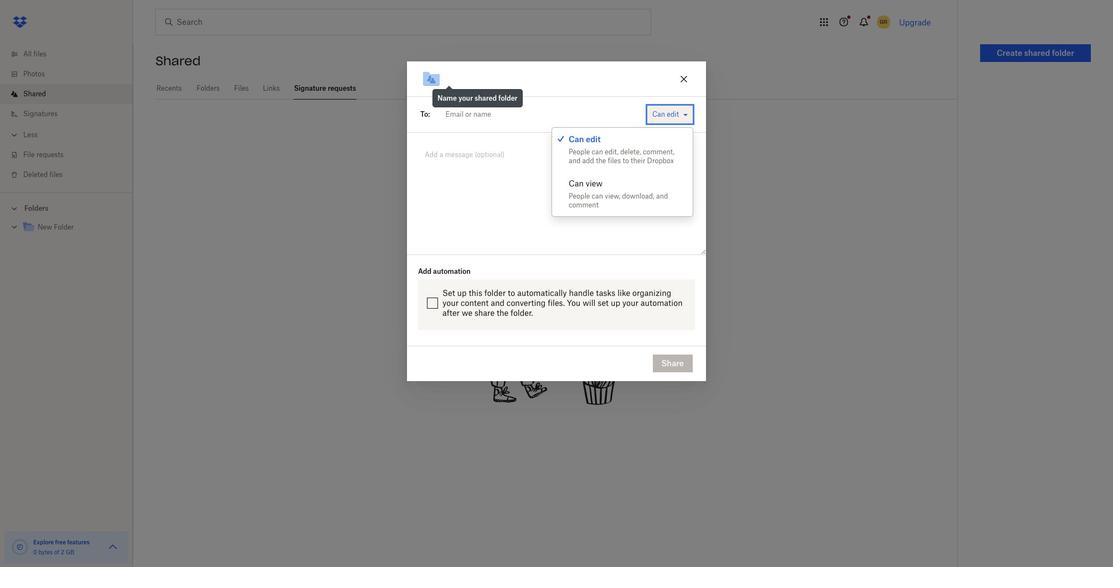 Task type: describe. For each thing, give the bounding box(es) containing it.
files link
[[234, 78, 249, 98]]

add
[[418, 267, 432, 276]]

1 horizontal spatial up
[[611, 298, 621, 308]]

free
[[55, 540, 66, 546]]

add
[[583, 157, 594, 165]]

links link
[[263, 78, 280, 98]]

edit,
[[605, 148, 619, 156]]

the inside can edit people can edit, delete, comment, and add the files to their dropbox
[[596, 157, 606, 165]]

and inside can view people can view, download, and comment
[[657, 192, 668, 200]]

folder inside button
[[1053, 48, 1075, 58]]

files.
[[548, 298, 565, 308]]

folders button
[[0, 200, 133, 217]]

folders link
[[196, 78, 221, 98]]

folder
[[54, 223, 74, 232]]

no signature requests in progress
[[444, 145, 660, 160]]

like
[[618, 288, 631, 298]]

when
[[437, 168, 463, 179]]

comment
[[569, 201, 599, 209]]

signature requests link
[[294, 78, 357, 98]]

can inside dropdown button
[[653, 110, 665, 118]]

to:
[[421, 110, 430, 119]]

view
[[586, 179, 603, 188]]

can view people can view, download, and comment
[[569, 179, 668, 209]]

the inside set up this folder to automatically handle tasks like organizing your content and converting files. you will set up your automation after we share the folder.
[[497, 308, 509, 318]]

can for view
[[592, 192, 603, 200]]

after
[[443, 308, 460, 318]]

1 horizontal spatial folders
[[197, 84, 220, 93]]

signatures link
[[9, 104, 133, 124]]

all
[[23, 50, 32, 58]]

explore free features 0 bytes of 2 gb
[[33, 540, 90, 556]]

your right name
[[459, 94, 473, 102]]

links
[[263, 84, 280, 93]]

signature
[[294, 84, 326, 93]]

deleted
[[23, 171, 48, 179]]

dropbox
[[647, 157, 674, 165]]

add automation
[[418, 267, 471, 276]]

set
[[443, 288, 455, 298]]

photos
[[23, 70, 45, 78]]

2 horizontal spatial requests
[[528, 145, 585, 160]]

create shared folder
[[997, 48, 1075, 58]]

new
[[38, 223, 52, 232]]

view,
[[605, 192, 621, 200]]

0 horizontal spatial up
[[457, 288, 467, 298]]

0 vertical spatial automation
[[433, 267, 471, 276]]

features
[[67, 540, 90, 546]]

shared link
[[9, 84, 133, 104]]

you
[[567, 298, 581, 308]]

files for deleted files
[[50, 171, 63, 179]]

files for all files
[[34, 50, 47, 58]]

photos link
[[9, 64, 133, 84]]

folder.
[[511, 308, 533, 318]]

can edit button
[[648, 106, 693, 123]]

set
[[598, 298, 609, 308]]

download,
[[622, 192, 655, 200]]

set up this folder to automatically handle tasks like organizing your content and converting files. you will set up your automation after we share the folder.
[[443, 288, 683, 318]]

signature
[[465, 145, 525, 160]]

share button
[[653, 355, 693, 373]]

quota usage element
[[11, 539, 29, 557]]

bytes
[[38, 550, 53, 556]]

automatically
[[517, 288, 567, 298]]

share
[[662, 359, 684, 368]]

upgrade link
[[900, 17, 931, 27]]

to inside set up this folder to automatically handle tasks like organizing your content and converting files. you will set up your automation after we share the folder.
[[508, 288, 515, 298]]

can edit
[[653, 110, 679, 118]]

can for edit
[[592, 148, 603, 156]]

signatures,
[[524, 168, 575, 179]]

files
[[234, 84, 249, 93]]

your down like
[[623, 298, 639, 308]]

recents link
[[156, 78, 183, 98]]

automation inside set up this folder to automatically handle tasks like organizing your content and converting files. you will set up your automation after we share the folder.
[[641, 298, 683, 308]]

file requests link
[[9, 145, 133, 165]]

people for edit
[[569, 148, 590, 156]]

menu inside 'sharing modal' dialog
[[552, 128, 693, 217]]

will
[[583, 298, 596, 308]]



Task type: vqa. For each thing, say whether or not it's contained in the screenshot.
Expand folder image for template content image
no



Task type: locate. For each thing, give the bounding box(es) containing it.
edit inside dropdown button
[[667, 110, 679, 118]]

share
[[475, 308, 495, 318]]

can for can edit
[[569, 134, 584, 144]]

shared list item
[[0, 84, 133, 104]]

0 horizontal spatial and
[[491, 298, 505, 308]]

signatures
[[23, 110, 58, 118]]

their
[[631, 157, 646, 165]]

Contact name field
[[441, 106, 643, 123]]

they'll
[[578, 168, 605, 179]]

converting
[[507, 298, 546, 308]]

1 horizontal spatial requests
[[328, 84, 356, 93]]

appear
[[608, 168, 641, 179]]

name
[[438, 94, 457, 102]]

less image
[[9, 130, 20, 141]]

gb
[[66, 550, 74, 556]]

signature requests
[[294, 84, 356, 93]]

folder right "create"
[[1053, 48, 1075, 58]]

can up comment,
[[653, 110, 665, 118]]

folder right this
[[485, 288, 506, 298]]

0 vertical spatial can
[[653, 110, 665, 118]]

file requests
[[23, 151, 64, 159]]

can left the view
[[569, 179, 584, 188]]

2
[[61, 550, 64, 556]]

to up converting in the left bottom of the page
[[508, 288, 515, 298]]

files inside deleted files link
[[50, 171, 63, 179]]

1 vertical spatial people
[[569, 192, 590, 200]]

0 vertical spatial people
[[569, 148, 590, 156]]

can inside can view people can view, download, and comment
[[569, 179, 584, 188]]

can inside can view people can view, download, and comment
[[592, 192, 603, 200]]

people
[[569, 148, 590, 156], [569, 192, 590, 200]]

folder up the contact name field
[[499, 94, 518, 102]]

tab list
[[156, 78, 958, 100]]

edit for can edit
[[667, 110, 679, 118]]

deleted files
[[23, 171, 63, 179]]

1 vertical spatial files
[[608, 157, 621, 165]]

can for can view
[[569, 179, 584, 188]]

2 horizontal spatial and
[[657, 192, 668, 200]]

requests
[[328, 84, 356, 93], [528, 145, 585, 160], [37, 151, 64, 159]]

folder inside set up this folder to automatically handle tasks like organizing your content and converting files. you will set up your automation after we share the folder.
[[485, 288, 506, 298]]

folder for set up this folder to automatically handle tasks like organizing your content and converting files. you will set up your automation after we share the folder.
[[485, 288, 506, 298]]

and up share
[[491, 298, 505, 308]]

1 vertical spatial up
[[611, 298, 621, 308]]

explore
[[33, 540, 54, 546]]

upgrade
[[900, 17, 931, 27]]

0 vertical spatial shared
[[1025, 48, 1051, 58]]

requests for signature requests
[[328, 84, 356, 93]]

when you request signatures, they'll appear here.
[[437, 168, 668, 179]]

less
[[23, 131, 38, 139]]

1 vertical spatial can
[[569, 134, 584, 144]]

create shared folder button
[[981, 44, 1091, 62]]

1 vertical spatial the
[[497, 308, 509, 318]]

shared right name
[[475, 94, 497, 102]]

requests inside signature requests "link"
[[328, 84, 356, 93]]

here.
[[644, 168, 668, 179]]

sharing modal dialog
[[407, 61, 706, 470]]

0 horizontal spatial edit
[[586, 134, 601, 144]]

2 vertical spatial folder
[[485, 288, 506, 298]]

0 horizontal spatial automation
[[433, 267, 471, 276]]

requests right file
[[37, 151, 64, 159]]

can up "add"
[[592, 148, 603, 156]]

files
[[34, 50, 47, 58], [608, 157, 621, 165], [50, 171, 63, 179]]

to
[[623, 157, 629, 165], [508, 288, 515, 298]]

no
[[444, 145, 461, 160]]

and inside set up this folder to automatically handle tasks like organizing your content and converting files. you will set up your automation after we share the folder.
[[491, 298, 505, 308]]

shared inside 'sharing modal' dialog
[[475, 94, 497, 102]]

in
[[589, 145, 600, 160]]

0 vertical spatial to
[[623, 157, 629, 165]]

1 vertical spatial can
[[592, 192, 603, 200]]

of
[[54, 550, 59, 556]]

0 vertical spatial and
[[569, 157, 581, 165]]

1 vertical spatial folders
[[24, 204, 49, 213]]

the right share
[[497, 308, 509, 318]]

recents
[[157, 84, 182, 93]]

0 vertical spatial folder
[[1053, 48, 1075, 58]]

0 vertical spatial the
[[596, 157, 606, 165]]

Add a message (optional) text field
[[421, 146, 693, 171]]

1 vertical spatial and
[[657, 192, 668, 200]]

up right set
[[611, 298, 621, 308]]

edit inside can edit people can edit, delete, comment, and add the files to their dropbox
[[586, 134, 601, 144]]

folder for name your shared folder
[[499, 94, 518, 102]]

0 horizontal spatial the
[[497, 308, 509, 318]]

tab list containing recents
[[156, 78, 958, 100]]

comment,
[[643, 148, 675, 156]]

edit up in
[[586, 134, 601, 144]]

people for view
[[569, 192, 590, 200]]

requests inside file requests link
[[37, 151, 64, 159]]

to down delete,
[[623, 157, 629, 165]]

1 vertical spatial shared
[[23, 90, 46, 98]]

new folder
[[38, 223, 74, 232]]

automation up set in the bottom left of the page
[[433, 267, 471, 276]]

0 vertical spatial edit
[[667, 110, 679, 118]]

0 vertical spatial shared
[[156, 53, 201, 69]]

shared down photos
[[23, 90, 46, 98]]

2 can from the top
[[592, 192, 603, 200]]

2 horizontal spatial files
[[608, 157, 621, 165]]

1 horizontal spatial and
[[569, 157, 581, 165]]

your
[[459, 94, 473, 102], [443, 298, 459, 308], [623, 298, 639, 308]]

up right set in the bottom left of the page
[[457, 288, 467, 298]]

up
[[457, 288, 467, 298], [611, 298, 621, 308]]

edit up comment,
[[667, 110, 679, 118]]

requests up when you request signatures, they'll appear here.
[[528, 145, 585, 160]]

1 horizontal spatial files
[[50, 171, 63, 179]]

and inside can edit people can edit, delete, comment, and add the files to their dropbox
[[569, 157, 581, 165]]

deleted files link
[[9, 165, 133, 185]]

2 people from the top
[[569, 192, 590, 200]]

people up comment
[[569, 192, 590, 200]]

list
[[0, 38, 133, 193]]

files right all at the left of the page
[[34, 50, 47, 58]]

0 vertical spatial folders
[[197, 84, 220, 93]]

1 horizontal spatial shared
[[156, 53, 201, 69]]

and left "add"
[[569, 157, 581, 165]]

files right deleted
[[50, 171, 63, 179]]

to inside can edit people can edit, delete, comment, and add the files to their dropbox
[[623, 157, 629, 165]]

shared right "create"
[[1025, 48, 1051, 58]]

1 vertical spatial shared
[[475, 94, 497, 102]]

can edit people can edit, delete, comment, and add the files to their dropbox
[[569, 134, 675, 165]]

content
[[461, 298, 489, 308]]

tasks
[[596, 288, 616, 298]]

automation
[[433, 267, 471, 276], [641, 298, 683, 308]]

1 horizontal spatial shared
[[1025, 48, 1051, 58]]

all files
[[23, 50, 47, 58]]

2 vertical spatial and
[[491, 298, 505, 308]]

shared inside list item
[[23, 90, 46, 98]]

name your shared folder
[[438, 94, 518, 102]]

create
[[997, 48, 1023, 58]]

we
[[462, 308, 473, 318]]

files down "edit,"
[[608, 157, 621, 165]]

0 vertical spatial up
[[457, 288, 467, 298]]

automation down organizing
[[641, 298, 683, 308]]

and
[[569, 157, 581, 165], [657, 192, 668, 200], [491, 298, 505, 308]]

2 vertical spatial files
[[50, 171, 63, 179]]

menu
[[552, 128, 693, 217]]

this
[[469, 288, 483, 298]]

0 horizontal spatial files
[[34, 50, 47, 58]]

handle
[[569, 288, 594, 298]]

0 horizontal spatial shared
[[475, 94, 497, 102]]

0 horizontal spatial shared
[[23, 90, 46, 98]]

folders up new
[[24, 204, 49, 213]]

edit
[[667, 110, 679, 118], [586, 134, 601, 144]]

can down the view
[[592, 192, 603, 200]]

1 vertical spatial edit
[[586, 134, 601, 144]]

folders inside button
[[24, 204, 49, 213]]

None field
[[430, 103, 645, 125]]

1 horizontal spatial the
[[596, 157, 606, 165]]

0 vertical spatial files
[[34, 50, 47, 58]]

menu containing can edit
[[552, 128, 693, 217]]

shared
[[156, 53, 201, 69], [23, 90, 46, 98]]

the
[[596, 157, 606, 165], [497, 308, 509, 318]]

2 vertical spatial can
[[569, 179, 584, 188]]

delete,
[[621, 148, 641, 156]]

0
[[33, 550, 37, 556]]

folders left files
[[197, 84, 220, 93]]

the right "add"
[[596, 157, 606, 165]]

people up "add"
[[569, 148, 590, 156]]

1 can from the top
[[592, 148, 603, 156]]

1 horizontal spatial edit
[[667, 110, 679, 118]]

1 people from the top
[[569, 148, 590, 156]]

request
[[486, 168, 522, 179]]

all files link
[[9, 44, 133, 64]]

shared
[[1025, 48, 1051, 58], [475, 94, 497, 102]]

you
[[466, 168, 483, 179]]

your up after
[[443, 298, 459, 308]]

file
[[23, 151, 35, 159]]

edit for can edit people can edit, delete, comment, and add the files to their dropbox
[[586, 134, 601, 144]]

people inside can view people can view, download, and comment
[[569, 192, 590, 200]]

can inside can edit people can edit, delete, comment, and add the files to their dropbox
[[592, 148, 603, 156]]

can
[[592, 148, 603, 156], [592, 192, 603, 200]]

dropbox image
[[9, 11, 31, 33]]

1 vertical spatial automation
[[641, 298, 683, 308]]

folders
[[197, 84, 220, 93], [24, 204, 49, 213]]

people inside can edit people can edit, delete, comment, and add the files to their dropbox
[[569, 148, 590, 156]]

files inside all files link
[[34, 50, 47, 58]]

0 horizontal spatial to
[[508, 288, 515, 298]]

1 horizontal spatial to
[[623, 157, 629, 165]]

0 vertical spatial can
[[592, 148, 603, 156]]

0 horizontal spatial folders
[[24, 204, 49, 213]]

illustration of an empty shelf image
[[469, 241, 635, 408]]

1 vertical spatial to
[[508, 288, 515, 298]]

can up "add"
[[569, 134, 584, 144]]

shared up recents link
[[156, 53, 201, 69]]

new folder link
[[22, 221, 124, 235]]

can inside can edit people can edit, delete, comment, and add the files to their dropbox
[[569, 134, 584, 144]]

1 horizontal spatial automation
[[641, 298, 683, 308]]

progress
[[604, 145, 660, 160]]

organizing
[[633, 288, 672, 298]]

list containing all files
[[0, 38, 133, 193]]

1 vertical spatial folder
[[499, 94, 518, 102]]

files inside can edit people can edit, delete, comment, and add the files to their dropbox
[[608, 157, 621, 165]]

shared inside button
[[1025, 48, 1051, 58]]

and right download,
[[657, 192, 668, 200]]

folder
[[1053, 48, 1075, 58], [499, 94, 518, 102], [485, 288, 506, 298]]

requests for file requests
[[37, 151, 64, 159]]

0 horizontal spatial requests
[[37, 151, 64, 159]]

requests right signature
[[328, 84, 356, 93]]



